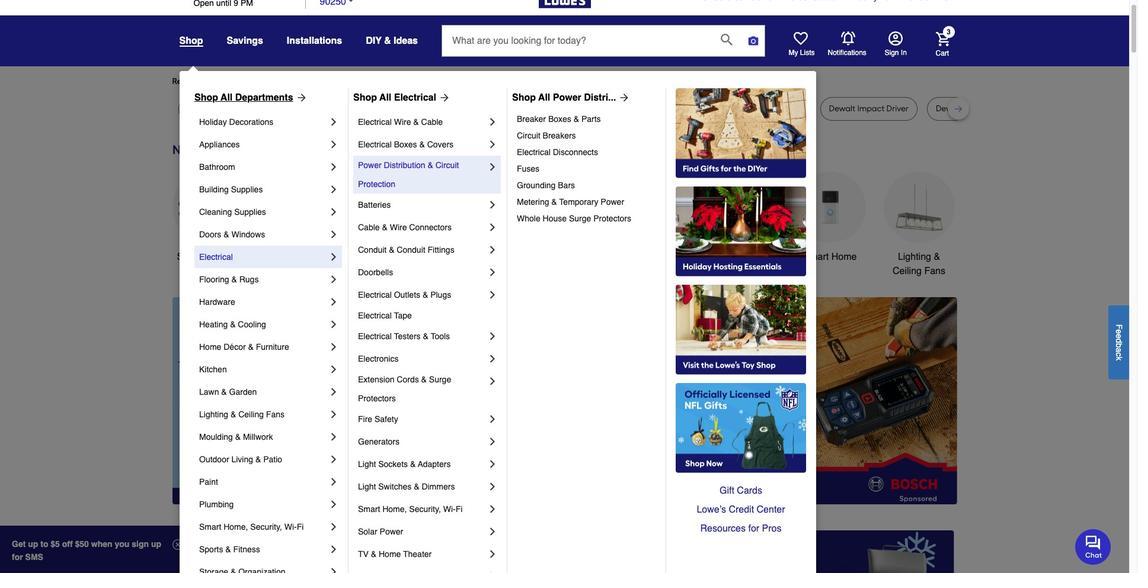 Task type: vqa. For each thing, say whether or not it's contained in the screenshot.
4th plus icon
no



Task type: describe. For each thing, give the bounding box(es) containing it.
moulding & millwork link
[[199, 426, 328, 449]]

protection
[[358, 180, 395, 189]]

0 horizontal spatial bathroom
[[199, 162, 235, 172]]

0 horizontal spatial home
[[199, 343, 221, 352]]

décor
[[224, 343, 246, 352]]

driver for impact driver
[[780, 104, 802, 114]]

shop all electrical
[[353, 92, 436, 103]]

ceiling inside lighting & ceiling fans
[[893, 266, 922, 277]]

scroll to item #2 element
[[638, 482, 669, 490]]

a
[[1114, 348, 1124, 353]]

electrical for electrical testers & tools
[[358, 332, 392, 341]]

furniture
[[256, 343, 289, 352]]

whole house surge protectors
[[517, 214, 631, 223]]

dewalt for dewalt drill
[[681, 104, 707, 114]]

c
[[1114, 353, 1124, 357]]

more suggestions for you link
[[303, 76, 409, 88]]

arrow right image for shop all electrical
[[436, 92, 450, 104]]

flooring & rugs link
[[199, 269, 328, 291]]

1 vertical spatial cable
[[358, 223, 380, 232]]

outdoor living & patio link
[[199, 449, 328, 471]]

dewalt for dewalt impact driver
[[829, 104, 855, 114]]

1 horizontal spatial protectors
[[594, 214, 631, 223]]

security, for the leftmost the smart home, security, wi-fi link
[[250, 523, 282, 532]]

1 bit from the left
[[356, 104, 366, 114]]

shop all deals
[[177, 252, 239, 263]]

metering
[[517, 197, 549, 207]]

electrical tape
[[358, 311, 412, 321]]

power distribution & circuit protection
[[358, 161, 461, 189]]

electrical for electrical wire & cable
[[358, 117, 392, 127]]

shop all departments link
[[194, 91, 307, 105]]

grounding
[[517, 181, 556, 190]]

electrical for electrical tape
[[358, 311, 392, 321]]

electrical testers & tools
[[358, 332, 450, 341]]

dewalt for dewalt drill bit
[[312, 104, 338, 114]]

holiday decorations link
[[199, 111, 328, 133]]

garden
[[229, 388, 257, 397]]

chevron right image for holiday decorations
[[328, 116, 340, 128]]

cart
[[936, 49, 949, 57]]

installations button
[[287, 30, 342, 52]]

chevron down image
[[346, 0, 356, 4]]

heating & cooling
[[199, 320, 266, 330]]

savings
[[227, 36, 263, 46]]

lighting inside lighting & ceiling fans
[[898, 252, 931, 263]]

tape
[[394, 311, 412, 321]]

2 bit from the left
[[421, 104, 431, 114]]

chevron right image for outdoor living & patio link
[[328, 454, 340, 466]]

chevron right image for building supplies
[[328, 184, 340, 196]]

appliances
[[199, 140, 240, 149]]

1 horizontal spatial smart home, security, wi-fi link
[[358, 499, 487, 521]]

visit the lowe's toy shop. image
[[676, 285, 806, 375]]

chevron right image for heating & cooling link on the bottom of page
[[328, 319, 340, 331]]

chat invite button image
[[1075, 529, 1112, 565]]

arrow right image for shop all power distri...
[[616, 92, 630, 104]]

cards
[[737, 486, 762, 497]]

tv
[[358, 550, 369, 560]]

& inside 'link'
[[235, 433, 241, 442]]

tools inside the outdoor tools & equipment
[[655, 252, 677, 263]]

chevron right image for fire safety
[[487, 414, 499, 426]]

fi for the leftmost the smart home, security, wi-fi link
[[297, 523, 304, 532]]

chevron right image for cable & wire connectors link
[[487, 222, 499, 234]]

chevron right image for kitchen
[[328, 364, 340, 376]]

drill for dewalt drill
[[709, 104, 723, 114]]

impact driver
[[751, 104, 802, 114]]

lowe's home improvement account image
[[888, 31, 903, 46]]

decorations for holiday
[[229, 117, 273, 127]]

smart home, security, wi-fi for the smart home, security, wi-fi link to the right
[[358, 505, 463, 515]]

smart for the smart home, security, wi-fi link to the right
[[358, 505, 380, 515]]

sports & fitness link
[[199, 539, 328, 561]]

plumbing link
[[199, 494, 328, 516]]

shop all departments
[[194, 92, 293, 103]]

generators link
[[358, 431, 487, 453]]

find gifts for the diyer. image
[[676, 88, 806, 178]]

1 vertical spatial lighting & ceiling fans link
[[199, 404, 328, 426]]

electrical inside electrical link
[[199, 253, 233, 262]]

more suggestions for you
[[303, 76, 399, 87]]

smart for the leftmost the smart home, security, wi-fi link
[[199, 523, 221, 532]]

1 vertical spatial bathroom
[[721, 252, 762, 263]]

chevron right image for appliances link
[[328, 139, 340, 151]]

supplies for cleaning supplies
[[234, 207, 266, 217]]

lowe's home improvement lists image
[[793, 31, 808, 46]]

distri...
[[584, 92, 616, 103]]

5 bit from the left
[[630, 104, 639, 114]]

fi for the smart home, security, wi-fi link to the right
[[456, 505, 463, 515]]

distribution
[[384, 161, 425, 170]]

paint link
[[199, 471, 328, 494]]

recommended searches for you heading
[[172, 76, 957, 88]]

metering & temporary power link
[[517, 194, 657, 210]]

lowe's home improvement logo image
[[539, 0, 591, 22]]

christmas
[[453, 252, 496, 263]]

gift cards link
[[676, 482, 806, 501]]

shop for shop all departments
[[194, 92, 218, 103]]

doors & windows
[[199, 230, 265, 239]]

b
[[1114, 343, 1124, 348]]

3 bit from the left
[[526, 104, 535, 114]]

doorbells link
[[358, 261, 487, 284]]

0 horizontal spatial smart home, security, wi-fi link
[[199, 516, 328, 539]]

electrical for electrical outlets & plugs
[[358, 290, 392, 300]]

batteries link
[[358, 194, 487, 216]]

sports
[[199, 545, 223, 555]]

chevron right image for lawn & garden link
[[328, 387, 340, 398]]

lowe's home improvement cart image
[[936, 32, 950, 46]]

millwork
[[243, 433, 273, 442]]

scroll to item #5 image
[[726, 484, 754, 488]]

chevron right image for the electronics link
[[487, 353, 499, 365]]

outdoor for outdoor tools & equipment
[[618, 252, 653, 263]]

house
[[543, 214, 567, 223]]

smart home, security, wi-fi for the leftmost the smart home, security, wi-fi link
[[199, 523, 304, 532]]

1 horizontal spatial tools
[[431, 332, 450, 341]]

shop for shop all deals
[[177, 252, 199, 263]]

dewalt bit set
[[393, 104, 445, 114]]

chevron right image for sports & fitness link
[[328, 544, 340, 556]]

electronics
[[358, 354, 399, 364]]

1 vertical spatial arrow right image
[[935, 401, 947, 413]]

extension cords & surge protectors
[[358, 375, 454, 404]]

sockets
[[378, 460, 408, 470]]

christmas decorations link
[[439, 172, 510, 279]]

light sockets & adapters
[[358, 460, 451, 470]]

lowe's credit center
[[697, 505, 785, 516]]

electrical wire & cable
[[358, 117, 443, 127]]

0 horizontal spatial fans
[[266, 410, 285, 420]]

more
[[303, 76, 323, 87]]

plumbing
[[199, 500, 234, 510]]

impact driver bit
[[472, 104, 535, 114]]

gift cards
[[720, 486, 762, 497]]

camera image
[[748, 35, 759, 47]]

0 horizontal spatial tools
[[375, 252, 397, 263]]

up to 35 percent off select small appliances. image
[[441, 531, 688, 574]]

light for light switches & dimmers
[[358, 483, 376, 492]]

boxes for breaker
[[548, 114, 571, 124]]

all for power
[[538, 92, 550, 103]]

1 e from the top
[[1114, 330, 1124, 334]]

dewalt for dewalt bit set
[[393, 104, 419, 114]]

bit set
[[630, 104, 654, 114]]

6 bit from the left
[[980, 104, 990, 114]]

driver for impact driver bit
[[502, 104, 524, 114]]

outdoor for outdoor living & patio
[[199, 455, 229, 465]]

resources for pros
[[700, 524, 782, 535]]

grounding bars link
[[517, 177, 657, 194]]

heating
[[199, 320, 228, 330]]

chevron right image for plumbing
[[328, 499, 340, 511]]

0 vertical spatial lighting & ceiling fans
[[893, 252, 946, 277]]

surge inside 'extension cords & surge protectors'
[[429, 375, 451, 385]]

conduit & conduit fittings
[[358, 245, 454, 255]]

chevron right image for the leftmost the smart home, security, wi-fi link
[[328, 522, 340, 534]]

whole
[[517, 214, 540, 223]]

metering & temporary power
[[517, 197, 624, 207]]

chevron right image for lighting & ceiling fans link to the bottom
[[328, 409, 340, 421]]

chevron right image for extension cords & surge protectors link
[[487, 376, 499, 388]]

electrical for electrical boxes & covers
[[358, 140, 392, 149]]

holiday hosting essentials. image
[[676, 187, 806, 277]]

shop these last-minute gifts. $99 or less. quantities are limited and won't last. image
[[172, 298, 364, 505]]

& inside power distribution & circuit protection
[[428, 161, 433, 170]]

lowe's
[[697, 505, 726, 516]]

deals
[[214, 252, 239, 263]]

diy & ideas button
[[366, 30, 418, 52]]

connectors
[[409, 223, 452, 232]]

1 horizontal spatial bathroom link
[[706, 172, 777, 264]]

chevron right image for the smart home, security, wi-fi link to the right
[[487, 504, 499, 516]]

chevron right image for cleaning supplies
[[328, 206, 340, 218]]

doors
[[199, 230, 221, 239]]

lawn & garden
[[199, 388, 257, 397]]

in
[[901, 49, 907, 57]]

chevron right image for electrical wire & cable
[[487, 116, 499, 128]]

1 horizontal spatial cable
[[421, 117, 443, 127]]

3 set from the left
[[641, 104, 654, 114]]

impact for impact driver
[[751, 104, 778, 114]]

holiday decorations
[[199, 117, 273, 127]]

3 impact from the left
[[857, 104, 885, 114]]

rugs
[[239, 275, 259, 285]]

kitchen link
[[199, 359, 328, 381]]

chevron right image for bathroom
[[328, 161, 340, 173]]

d
[[1114, 339, 1124, 343]]

decorations for christmas
[[449, 266, 500, 277]]

parts
[[582, 114, 601, 124]]

solar power
[[358, 528, 403, 537]]

1 vertical spatial ceiling
[[238, 410, 264, 420]]

lawn
[[199, 388, 219, 397]]

chevron right image for tv & home theater link
[[487, 549, 499, 561]]

my
[[789, 49, 798, 57]]

4 set from the left
[[992, 104, 1004, 114]]

1 set from the left
[[433, 104, 445, 114]]

cable & wire connectors link
[[358, 216, 487, 239]]

new deals every day during 25 days of deals image
[[172, 140, 957, 160]]

chevron right image for hardware
[[328, 296, 340, 308]]

chevron right image for solar power link
[[487, 526, 499, 538]]

chevron right image for "paint" link
[[328, 477, 340, 488]]

disconnects
[[553, 148, 598, 157]]

building
[[199, 185, 229, 194]]

lowe's credit center link
[[676, 501, 806, 520]]

& inside 'extension cords & surge protectors'
[[421, 375, 427, 385]]

advertisement region
[[383, 298, 957, 507]]

supplies for building supplies
[[231, 185, 263, 194]]



Task type: locate. For each thing, give the bounding box(es) containing it.
shop for shop
[[179, 36, 203, 46]]

home, up sports & fitness
[[224, 523, 248, 532]]

lowe's home improvement notification center image
[[841, 31, 855, 46]]

0 vertical spatial arrow right image
[[293, 92, 307, 104]]

surge inside the whole house surge protectors link
[[569, 214, 591, 223]]

chevron right image for doors & windows link at the top
[[328, 229, 340, 241]]

1 horizontal spatial smart home, security, wi-fi
[[358, 505, 463, 515]]

chevron right image for conduit & conduit fittings link
[[487, 244, 499, 256]]

flooring
[[199, 275, 229, 285]]

boxes for electrical
[[394, 140, 417, 149]]

0 vertical spatial wi-
[[443, 505, 456, 515]]

get up to 2 free select tools or batteries when you buy 1 with select purchases. image
[[175, 531, 422, 574]]

0 vertical spatial ceiling
[[893, 266, 922, 277]]

power up protection
[[358, 161, 382, 170]]

my lists
[[789, 49, 815, 57]]

electrical left the tape
[[358, 311, 392, 321]]

4 dewalt from the left
[[393, 104, 419, 114]]

0 horizontal spatial conduit
[[358, 245, 387, 255]]

search image
[[721, 34, 733, 46]]

electrical up electronics
[[358, 332, 392, 341]]

2 conduit from the left
[[397, 245, 425, 255]]

chevron right image
[[328, 139, 340, 151], [487, 199, 499, 211], [487, 222, 499, 234], [328, 229, 340, 241], [487, 244, 499, 256], [487, 289, 499, 301], [328, 319, 340, 331], [487, 331, 499, 343], [328, 341, 340, 353], [487, 353, 499, 365], [487, 376, 499, 388], [328, 387, 340, 398], [328, 409, 340, 421], [328, 432, 340, 443], [328, 454, 340, 466], [487, 459, 499, 471], [328, 477, 340, 488], [487, 504, 499, 516], [328, 522, 340, 534], [487, 526, 499, 538], [328, 544, 340, 556], [487, 549, 499, 561]]

dewalt drill
[[681, 104, 723, 114]]

shop left deals
[[177, 252, 199, 263]]

shop for shop all power distri...
[[512, 92, 536, 103]]

0 horizontal spatial lighting & ceiling fans
[[199, 410, 285, 420]]

0 horizontal spatial decorations
[[229, 117, 273, 127]]

light left switches
[[358, 483, 376, 492]]

lighting & ceiling fans link
[[884, 172, 955, 279], [199, 404, 328, 426]]

1 horizontal spatial up
[[151, 540, 161, 550]]

shop down recommended
[[194, 92, 218, 103]]

cords
[[397, 375, 419, 385]]

2 driver from the left
[[780, 104, 802, 114]]

3 dewalt from the left
[[312, 104, 338, 114]]

1 vertical spatial fans
[[266, 410, 285, 420]]

1 vertical spatial smart home, security, wi-fi
[[199, 523, 304, 532]]

christmas decorations
[[449, 252, 500, 277]]

circuit
[[517, 131, 540, 140], [436, 161, 459, 170]]

2 vertical spatial smart
[[199, 523, 221, 532]]

electrical for electrical disconnects
[[517, 148, 551, 157]]

you for more suggestions for you
[[385, 76, 399, 87]]

supplies up cleaning supplies
[[231, 185, 263, 194]]

2 horizontal spatial smart
[[804, 252, 829, 263]]

chevron right image for electrical boxes & covers
[[487, 139, 499, 151]]

1 vertical spatial fi
[[297, 523, 304, 532]]

dewalt for dewalt drill bit set
[[936, 104, 962, 114]]

1 horizontal spatial surge
[[569, 214, 591, 223]]

electrical up flooring
[[199, 253, 233, 262]]

security, for the smart home, security, wi-fi link to the right
[[409, 505, 441, 515]]

home, down switches
[[382, 505, 407, 515]]

chevron right image
[[328, 116, 340, 128], [487, 116, 499, 128], [487, 139, 499, 151], [328, 161, 340, 173], [487, 161, 499, 173], [328, 184, 340, 196], [328, 206, 340, 218], [328, 251, 340, 263], [487, 267, 499, 279], [328, 274, 340, 286], [328, 296, 340, 308], [328, 364, 340, 376], [487, 414, 499, 426], [487, 436, 499, 448], [487, 481, 499, 493], [328, 499, 340, 511], [328, 567, 340, 574], [487, 571, 499, 574]]

tool
[[269, 104, 284, 114]]

1 drill from the left
[[340, 104, 354, 114]]

1 horizontal spatial home
[[379, 550, 401, 560]]

fire safety link
[[358, 408, 487, 431]]

all left deals
[[201, 252, 212, 263]]

0 horizontal spatial lighting
[[199, 410, 228, 420]]

$5
[[51, 540, 60, 550]]

tools up doorbells at the top left of page
[[375, 252, 397, 263]]

& inside 'button'
[[384, 36, 391, 46]]

4 bit from the left
[[579, 104, 588, 114]]

doors & windows link
[[199, 223, 328, 246]]

0 vertical spatial home,
[[382, 505, 407, 515]]

decorations down christmas
[[449, 266, 500, 277]]

generators
[[358, 437, 400, 447]]

electrical inside shop all electrical link
[[394, 92, 436, 103]]

e up d
[[1114, 330, 1124, 334]]

cooling
[[238, 320, 266, 330]]

1 vertical spatial boxes
[[394, 140, 417, 149]]

2 e from the top
[[1114, 334, 1124, 339]]

$50
[[75, 540, 89, 550]]

boxes up "distribution"
[[394, 140, 417, 149]]

chevron right image for light switches & dimmers
[[487, 481, 499, 493]]

2 arrow right image from the left
[[616, 92, 630, 104]]

1 horizontal spatial impact
[[751, 104, 778, 114]]

3 shop from the left
[[512, 92, 536, 103]]

shop up recommended
[[179, 36, 203, 46]]

driver up "breaker"
[[502, 104, 524, 114]]

moulding & millwork
[[199, 433, 273, 442]]

conduit up doorbells at the top left of page
[[358, 245, 387, 255]]

0 horizontal spatial smart
[[199, 523, 221, 532]]

1 vertical spatial protectors
[[358, 394, 396, 404]]

1 vertical spatial lighting
[[199, 410, 228, 420]]

0 vertical spatial fi
[[456, 505, 463, 515]]

e
[[1114, 330, 1124, 334], [1114, 334, 1124, 339]]

bathroom link
[[199, 156, 328, 178], [706, 172, 777, 264]]

fitness
[[233, 545, 260, 555]]

shop
[[194, 92, 218, 103], [353, 92, 377, 103], [512, 92, 536, 103]]

power up the whole house surge protectors link
[[601, 197, 624, 207]]

shop for shop all electrical
[[353, 92, 377, 103]]

up left to in the left bottom of the page
[[28, 540, 38, 550]]

whole house surge protectors link
[[517, 210, 657, 227]]

cable down the batteries
[[358, 223, 380, 232]]

supplies inside building supplies link
[[231, 185, 263, 194]]

0 vertical spatial lighting
[[898, 252, 931, 263]]

0 vertical spatial security,
[[409, 505, 441, 515]]

driver down my
[[780, 104, 802, 114]]

0 horizontal spatial smart home, security, wi-fi
[[199, 523, 304, 532]]

circuit breakers link
[[517, 127, 657, 144]]

recommended searches for you
[[172, 76, 294, 87]]

arrow right image up breaker boxes & parts link at the top
[[616, 92, 630, 104]]

1 conduit from the left
[[358, 245, 387, 255]]

0 horizontal spatial wi-
[[284, 523, 297, 532]]

you up shop all electrical
[[385, 76, 399, 87]]

hardware link
[[199, 291, 328, 314]]

4 drill from the left
[[964, 104, 978, 114]]

you left more
[[280, 76, 294, 87]]

0 vertical spatial wire
[[394, 117, 411, 127]]

decorations
[[229, 117, 273, 127], [449, 266, 500, 277]]

electrical link
[[199, 246, 328, 269]]

wi- for the smart home, security, wi-fi link to the right
[[443, 505, 456, 515]]

electrical outlets & plugs link
[[358, 284, 487, 306]]

outdoor inside the outdoor tools & equipment
[[618, 252, 653, 263]]

2 impact from the left
[[751, 104, 778, 114]]

for inside get up to $5 off $50 when you sign up for sms
[[12, 553, 23, 563]]

2 up from the left
[[151, 540, 161, 550]]

for down get
[[12, 553, 23, 563]]

smart home, security, wi-fi down light switches & dimmers
[[358, 505, 463, 515]]

building supplies link
[[199, 178, 328, 201]]

you for recommended searches for you
[[280, 76, 294, 87]]

0 horizontal spatial boxes
[[394, 140, 417, 149]]

1 you from the left
[[280, 76, 294, 87]]

for left pros
[[748, 524, 759, 535]]

safety
[[375, 415, 398, 424]]

arrow right image
[[293, 92, 307, 104], [935, 401, 947, 413]]

electrical inside the electrical testers & tools link
[[358, 332, 392, 341]]

dewalt for dewalt tool
[[241, 104, 267, 114]]

smart home, security, wi-fi link down light switches & dimmers
[[358, 499, 487, 521]]

2 you from the left
[[385, 76, 399, 87]]

0 horizontal spatial security,
[[250, 523, 282, 532]]

0 vertical spatial light
[[358, 460, 376, 470]]

supplies
[[231, 185, 263, 194], [234, 207, 266, 217]]

shop down more suggestions for you link
[[353, 92, 377, 103]]

chevron right image for flooring & rugs
[[328, 274, 340, 286]]

chevron right image for light sockets & adapters link
[[487, 459, 499, 471]]

arrow right image up electrical wire & cable link
[[436, 92, 450, 104]]

outdoor living & patio
[[199, 455, 282, 465]]

3
[[947, 28, 951, 36]]

1 light from the top
[[358, 460, 376, 470]]

drill
[[340, 104, 354, 114], [563, 104, 577, 114], [709, 104, 723, 114], [964, 104, 978, 114]]

0 vertical spatial circuit
[[517, 131, 540, 140]]

electrical down doorbells at the top left of page
[[358, 290, 392, 300]]

1 shop from the left
[[194, 92, 218, 103]]

1 vertical spatial outdoor
[[199, 455, 229, 465]]

2 vertical spatial home
[[379, 550, 401, 560]]

all up electrical wire & cable
[[379, 92, 391, 103]]

impact for impact driver bit
[[472, 104, 500, 114]]

boxes inside breaker boxes & parts link
[[548, 114, 571, 124]]

2 set from the left
[[590, 104, 602, 114]]

0 horizontal spatial protectors
[[358, 394, 396, 404]]

electrical inside electrical wire & cable link
[[358, 117, 392, 127]]

electrical inside electrical outlets & plugs link
[[358, 290, 392, 300]]

protectors inside 'extension cords & surge protectors'
[[358, 394, 396, 404]]

electrical down shop all electrical
[[358, 117, 392, 127]]

all down recommended searches for you
[[221, 92, 233, 103]]

shop up "breaker"
[[512, 92, 536, 103]]

smart inside 'smart home' link
[[804, 252, 829, 263]]

0 horizontal spatial arrow right image
[[436, 92, 450, 104]]

adapters
[[418, 460, 451, 470]]

f e e d b a c k
[[1114, 324, 1124, 361]]

1 horizontal spatial home,
[[382, 505, 407, 515]]

0 horizontal spatial surge
[[429, 375, 451, 385]]

1 vertical spatial home
[[199, 343, 221, 352]]

electrical inside electrical disconnects link
[[517, 148, 551, 157]]

2 drill from the left
[[563, 104, 577, 114]]

& inside the outdoor tools & equipment
[[680, 252, 686, 263]]

driver down sign in
[[887, 104, 909, 114]]

circuit down "breaker"
[[517, 131, 540, 140]]

0 vertical spatial cable
[[421, 117, 443, 127]]

boxes up breakers
[[548, 114, 571, 124]]

1 vertical spatial shop
[[177, 252, 199, 263]]

0 horizontal spatial bathroom link
[[199, 156, 328, 178]]

electrical inside 'electrical boxes & covers' link
[[358, 140, 392, 149]]

0 horizontal spatial cable
[[358, 223, 380, 232]]

surge down the electronics link
[[429, 375, 451, 385]]

fi down the light switches & dimmers link
[[456, 505, 463, 515]]

circuit down covers
[[436, 161, 459, 170]]

electrical up "dewalt bit set"
[[394, 92, 436, 103]]

all for departments
[[221, 92, 233, 103]]

pros
[[762, 524, 782, 535]]

protectors down metering & temporary power link
[[594, 214, 631, 223]]

0 horizontal spatial impact
[[472, 104, 500, 114]]

tools link
[[350, 172, 421, 264]]

power down recommended searches for you heading
[[553, 92, 581, 103]]

7 dewalt from the left
[[936, 104, 962, 114]]

1 vertical spatial lighting & ceiling fans
[[199, 410, 285, 420]]

0 vertical spatial bathroom
[[199, 162, 235, 172]]

power
[[553, 92, 581, 103], [358, 161, 382, 170], [601, 197, 624, 207], [380, 528, 403, 537]]

dewalt up holiday
[[187, 104, 213, 114]]

fi up sports & fitness link
[[297, 523, 304, 532]]

1 horizontal spatial arrow right image
[[935, 401, 947, 413]]

flooring & rugs
[[199, 275, 259, 285]]

scroll to item #4 image
[[697, 484, 726, 488]]

chevron right image for the electrical testers & tools link
[[487, 331, 499, 343]]

1 horizontal spatial lighting
[[898, 252, 931, 263]]

dewalt up electrical wire & cable
[[393, 104, 419, 114]]

outdoor down moulding
[[199, 455, 229, 465]]

dewalt down notifications
[[829, 104, 855, 114]]

wire down "dewalt bit set"
[[394, 117, 411, 127]]

1 up from the left
[[28, 540, 38, 550]]

up to 30 percent off select grills and accessories. image
[[707, 531, 955, 574]]

1 dewalt from the left
[[187, 104, 213, 114]]

6 dewalt from the left
[[829, 104, 855, 114]]

1 horizontal spatial conduit
[[397, 245, 425, 255]]

fire safety
[[358, 415, 398, 424]]

solar
[[358, 528, 377, 537]]

0 vertical spatial shop
[[179, 36, 203, 46]]

2 horizontal spatial impact
[[857, 104, 885, 114]]

e up b
[[1114, 334, 1124, 339]]

off
[[62, 540, 73, 550]]

0 vertical spatial smart
[[804, 252, 829, 263]]

1 horizontal spatial security,
[[409, 505, 441, 515]]

fuses link
[[517, 161, 657, 177]]

1 vertical spatial home,
[[224, 523, 248, 532]]

my lists link
[[789, 31, 815, 58]]

wire
[[394, 117, 411, 127], [390, 223, 407, 232]]

dewalt down more
[[312, 104, 338, 114]]

cleaning supplies link
[[199, 201, 328, 223]]

decorations down dewalt tool
[[229, 117, 273, 127]]

all for deals
[[201, 252, 212, 263]]

chevron right image for electrical outlets & plugs link
[[487, 289, 499, 301]]

smart home link
[[795, 172, 866, 264]]

tools up equipment
[[655, 252, 677, 263]]

driver
[[502, 104, 524, 114], [780, 104, 802, 114], [887, 104, 909, 114]]

electrical boxes & covers
[[358, 140, 454, 149]]

fans
[[924, 266, 946, 277], [266, 410, 285, 420]]

0 horizontal spatial circuit
[[436, 161, 459, 170]]

arrow right image inside shop all electrical link
[[436, 92, 450, 104]]

0 horizontal spatial lighting & ceiling fans link
[[199, 404, 328, 426]]

officially licensed n f l gifts. shop now. image
[[676, 384, 806, 474]]

wi- down plumbing link
[[284, 523, 297, 532]]

fans inside lighting & ceiling fans
[[924, 266, 946, 277]]

up
[[28, 540, 38, 550], [151, 540, 161, 550]]

dewalt right bit set
[[681, 104, 707, 114]]

breakers
[[543, 131, 576, 140]]

extension
[[358, 375, 395, 385]]

wi- for the leftmost the smart home, security, wi-fi link
[[284, 523, 297, 532]]

smart home, security, wi-fi link up fitness
[[199, 516, 328, 539]]

bit
[[356, 104, 366, 114], [421, 104, 431, 114], [526, 104, 535, 114], [579, 104, 588, 114], [630, 104, 639, 114], [980, 104, 990, 114]]

testers
[[394, 332, 421, 341]]

sign in
[[885, 49, 907, 57]]

chevron right image for electrical
[[328, 251, 340, 263]]

all up "breaker"
[[538, 92, 550, 103]]

wire inside electrical wire & cable link
[[394, 117, 411, 127]]

up right sign
[[151, 540, 161, 550]]

power up tv & home theater
[[380, 528, 403, 537]]

1 horizontal spatial circuit
[[517, 131, 540, 140]]

light down generators on the left bottom
[[358, 460, 376, 470]]

all for electrical
[[379, 92, 391, 103]]

1 vertical spatial light
[[358, 483, 376, 492]]

set
[[433, 104, 445, 114], [590, 104, 602, 114], [641, 104, 654, 114], [992, 104, 1004, 114]]

1 vertical spatial decorations
[[449, 266, 500, 277]]

boxes inside 'electrical boxes & covers' link
[[394, 140, 417, 149]]

0 vertical spatial surge
[[569, 214, 591, 223]]

resources
[[700, 524, 746, 535]]

dewalt down cart
[[936, 104, 962, 114]]

3 drill from the left
[[709, 104, 723, 114]]

lighting & ceiling fans
[[893, 252, 946, 277], [199, 410, 285, 420]]

supplies up windows at the left of page
[[234, 207, 266, 217]]

1 horizontal spatial arrow right image
[[616, 92, 630, 104]]

circuit inside power distribution & circuit protection
[[436, 161, 459, 170]]

arrow right image inside shop all departments link
[[293, 92, 307, 104]]

impact
[[472, 104, 500, 114], [751, 104, 778, 114], [857, 104, 885, 114]]

dewalt down shop all departments
[[241, 104, 267, 114]]

for up departments
[[268, 76, 278, 87]]

0 vertical spatial fans
[[924, 266, 946, 277]]

arrow right image inside shop all power distri... link
[[616, 92, 630, 104]]

shop all deals link
[[172, 172, 243, 264]]

2 horizontal spatial driver
[[887, 104, 909, 114]]

arrow left image
[[393, 401, 405, 413]]

2 light from the top
[[358, 483, 376, 492]]

0 horizontal spatial driver
[[502, 104, 524, 114]]

1 vertical spatial security,
[[250, 523, 282, 532]]

0 horizontal spatial home,
[[224, 523, 248, 532]]

1 horizontal spatial fi
[[456, 505, 463, 515]]

cable down "dewalt bit set"
[[421, 117, 443, 127]]

protectors down extension
[[358, 394, 396, 404]]

1 horizontal spatial lighting & ceiling fans link
[[884, 172, 955, 279]]

electrical up "fuses"
[[517, 148, 551, 157]]

drill for dewalt drill bit set
[[964, 104, 978, 114]]

home, for the leftmost the smart home, security, wi-fi link
[[224, 523, 248, 532]]

shop
[[179, 36, 203, 46], [177, 252, 199, 263]]

supplies inside 'cleaning supplies' link
[[234, 207, 266, 217]]

light for light sockets & adapters
[[358, 460, 376, 470]]

None search field
[[442, 25, 765, 68]]

recommended
[[172, 76, 229, 87]]

conduit down cable & wire connectors
[[397, 245, 425, 255]]

wire up the conduit & conduit fittings
[[390, 223, 407, 232]]

power inside power distribution & circuit protection
[[358, 161, 382, 170]]

0 horizontal spatial shop
[[194, 92, 218, 103]]

0 horizontal spatial ceiling
[[238, 410, 264, 420]]

1 impact from the left
[[472, 104, 500, 114]]

bathroom
[[199, 162, 235, 172], [721, 252, 762, 263]]

security, down the light switches & dimmers link
[[409, 505, 441, 515]]

covers
[[427, 140, 454, 149]]

chevron right image for power distribution & circuit protection
[[487, 161, 499, 173]]

0 horizontal spatial you
[[280, 76, 294, 87]]

5 dewalt from the left
[[681, 104, 707, 114]]

smart home, security, wi-fi up fitness
[[199, 523, 304, 532]]

wi-
[[443, 505, 456, 515], [284, 523, 297, 532]]

chevron right image for home décor & furniture link
[[328, 341, 340, 353]]

breaker boxes & parts
[[517, 114, 601, 124]]

1 horizontal spatial outdoor
[[618, 252, 653, 263]]

tools down electrical tape link
[[431, 332, 450, 341]]

0 vertical spatial decorations
[[229, 117, 273, 127]]

chevron right image for batteries link
[[487, 199, 499, 211]]

1 arrow right image from the left
[[436, 92, 450, 104]]

for up shop all electrical
[[373, 76, 384, 87]]

1 vertical spatial wire
[[390, 223, 407, 232]]

1 horizontal spatial bathroom
[[721, 252, 762, 263]]

1 horizontal spatial ceiling
[[893, 266, 922, 277]]

installations
[[287, 36, 342, 46]]

windows
[[231, 230, 265, 239]]

dewalt for dewalt
[[187, 104, 213, 114]]

electrical wire & cable link
[[358, 111, 487, 133]]

chevron right image for doorbells
[[487, 267, 499, 279]]

0 vertical spatial supplies
[[231, 185, 263, 194]]

chevron right image for generators
[[487, 436, 499, 448]]

1 driver from the left
[[502, 104, 524, 114]]

1 horizontal spatial decorations
[[449, 266, 500, 277]]

0 vertical spatial protectors
[[594, 214, 631, 223]]

0 vertical spatial smart home, security, wi-fi
[[358, 505, 463, 515]]

1 horizontal spatial driver
[[780, 104, 802, 114]]

smart home
[[804, 252, 857, 263]]

surge down temporary
[[569, 214, 591, 223]]

1 vertical spatial surge
[[429, 375, 451, 385]]

2 dewalt from the left
[[241, 104, 267, 114]]

heating & cooling link
[[199, 314, 328, 336]]

chevron right image for 'moulding & millwork' 'link'
[[328, 432, 340, 443]]

extension cords & surge protectors link
[[358, 371, 487, 408]]

appliances link
[[199, 133, 328, 156]]

fittings
[[428, 245, 454, 255]]

2 horizontal spatial home
[[832, 252, 857, 263]]

0 horizontal spatial outdoor
[[199, 455, 229, 465]]

theater
[[403, 550, 432, 560]]

arrow right image
[[436, 92, 450, 104], [616, 92, 630, 104]]

1 vertical spatial wi-
[[284, 523, 297, 532]]

security, up sports & fitness link
[[250, 523, 282, 532]]

0 horizontal spatial up
[[28, 540, 38, 550]]

0 vertical spatial home
[[832, 252, 857, 263]]

electrical down electrical wire & cable
[[358, 140, 392, 149]]

3 driver from the left
[[887, 104, 909, 114]]

drill for dewalt drill bit
[[340, 104, 354, 114]]

wi- down dimmers
[[443, 505, 456, 515]]

Search Query text field
[[442, 25, 711, 56]]

moulding
[[199, 433, 233, 442]]

all
[[221, 92, 233, 103], [379, 92, 391, 103], [538, 92, 550, 103], [201, 252, 212, 263]]

outdoor up equipment
[[618, 252, 653, 263]]

0 horizontal spatial arrow right image
[[293, 92, 307, 104]]

wire inside cable & wire connectors link
[[390, 223, 407, 232]]

home, for the smart home, security, wi-fi link to the right
[[382, 505, 407, 515]]

ideas
[[394, 36, 418, 46]]

electronics link
[[358, 348, 487, 371]]

1 vertical spatial smart
[[358, 505, 380, 515]]

2 shop from the left
[[353, 92, 377, 103]]

electrical inside electrical tape link
[[358, 311, 392, 321]]

1 vertical spatial circuit
[[436, 161, 459, 170]]



